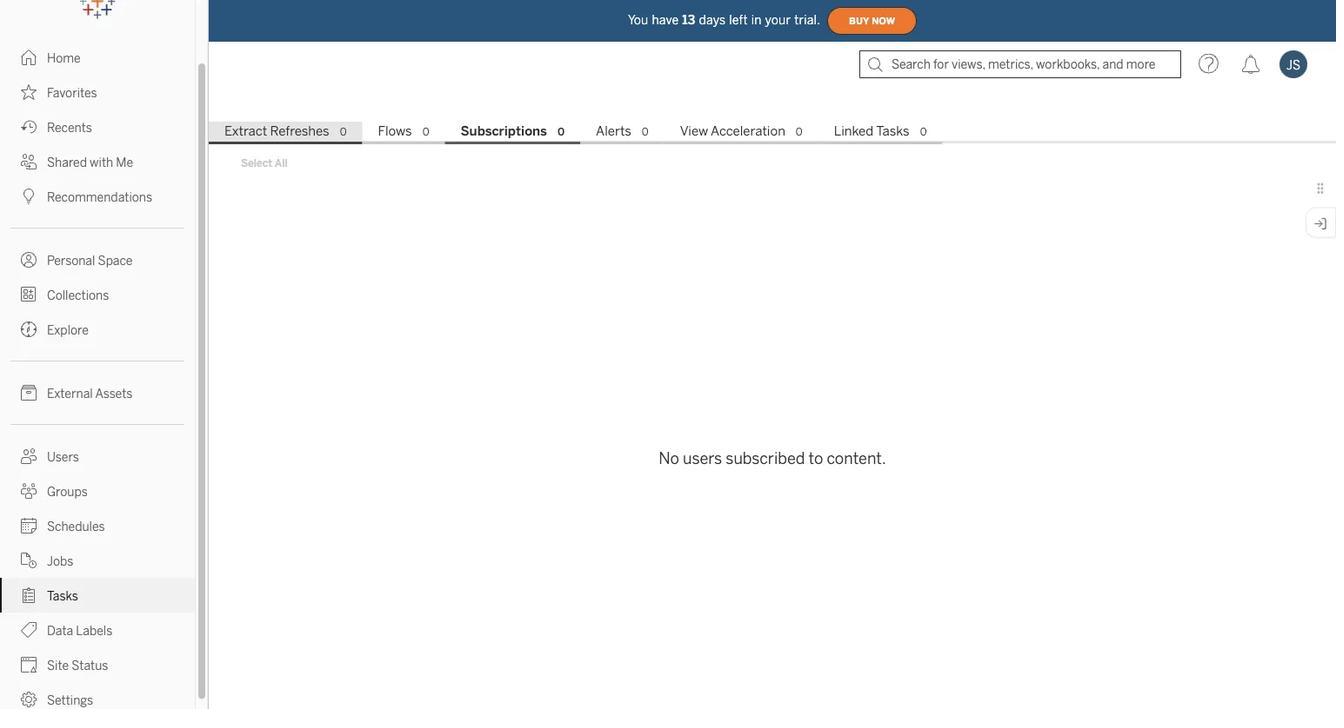 Task type: vqa. For each thing, say whether or not it's contained in the screenshot.
first
no



Task type: locate. For each thing, give the bounding box(es) containing it.
0 right linked tasks
[[920, 126, 927, 138]]

navigation
[[209, 118, 1336, 144]]

labels
[[76, 624, 112, 639]]

data labels link
[[0, 613, 195, 648]]

home link
[[0, 40, 195, 75]]

0
[[340, 126, 347, 138], [423, 126, 429, 138], [558, 126, 565, 138], [642, 126, 649, 138], [796, 126, 803, 138], [920, 126, 927, 138]]

shared with me link
[[0, 144, 195, 179]]

with
[[90, 155, 113, 170]]

personal
[[47, 254, 95, 268]]

acceleration
[[711, 124, 785, 139]]

0 right acceleration
[[796, 126, 803, 138]]

buy now button
[[827, 7, 917, 35]]

0 for subscriptions
[[558, 126, 565, 138]]

assets
[[95, 387, 133, 401]]

your
[[765, 13, 791, 27]]

0 for view acceleration
[[796, 126, 803, 138]]

no users subscribed to content. main content
[[209, 87, 1336, 710]]

1 0 from the left
[[340, 126, 347, 138]]

select
[[241, 156, 272, 169]]

collections link
[[0, 278, 195, 312]]

recommendations link
[[0, 179, 195, 214]]

you
[[628, 13, 648, 27]]

subscribed
[[726, 450, 805, 468]]

status
[[72, 659, 108, 673]]

buy now
[[849, 15, 895, 26]]

Search for views, metrics, workbooks, and more text field
[[859, 50, 1181, 78]]

tasks right linked
[[876, 124, 910, 139]]

alerts
[[596, 124, 631, 139]]

flows
[[378, 124, 412, 139]]

0 left 'alerts'
[[558, 126, 565, 138]]

view acceleration
[[680, 124, 785, 139]]

0 right 'alerts'
[[642, 126, 649, 138]]

2 0 from the left
[[423, 126, 429, 138]]

no
[[659, 450, 679, 468]]

extract refreshes
[[224, 124, 329, 139]]

me
[[116, 155, 133, 170]]

0 right flows on the top of the page
[[423, 126, 429, 138]]

to
[[809, 450, 823, 468]]

4 0 from the left
[[642, 126, 649, 138]]

schedules link
[[0, 509, 195, 544]]

0 horizontal spatial tasks
[[47, 589, 78, 604]]

tasks
[[876, 124, 910, 139], [47, 589, 78, 604]]

1 vertical spatial tasks
[[47, 589, 78, 604]]

tasks down jobs
[[47, 589, 78, 604]]

users
[[683, 450, 722, 468]]

now
[[872, 15, 895, 26]]

0 vertical spatial tasks
[[876, 124, 910, 139]]

linked tasks
[[834, 124, 910, 139]]

0 right 'refreshes'
[[340, 126, 347, 138]]

1 horizontal spatial tasks
[[876, 124, 910, 139]]

shared
[[47, 155, 87, 170]]

external assets
[[47, 387, 133, 401]]

5 0 from the left
[[796, 126, 803, 138]]

13
[[682, 13, 695, 27]]

settings
[[47, 694, 93, 708]]

6 0 from the left
[[920, 126, 927, 138]]

explore link
[[0, 312, 195, 347]]

settings link
[[0, 683, 195, 710]]

3 0 from the left
[[558, 126, 565, 138]]

refreshes
[[270, 124, 329, 139]]



Task type: describe. For each thing, give the bounding box(es) containing it.
extract
[[224, 124, 267, 139]]

main navigation. press the up and down arrow keys to access links. element
[[0, 40, 195, 710]]

site status link
[[0, 648, 195, 683]]

external
[[47, 387, 93, 401]]

navigation containing extract refreshes
[[209, 118, 1336, 144]]

0 for linked tasks
[[920, 126, 927, 138]]

personal space link
[[0, 243, 195, 278]]

0 for alerts
[[642, 126, 649, 138]]

in
[[751, 13, 762, 27]]

groups link
[[0, 474, 195, 509]]

0 for extract refreshes
[[340, 126, 347, 138]]

select all button
[[230, 152, 299, 173]]

you have 13 days left in your trial.
[[628, 13, 820, 27]]

schedules
[[47, 520, 105, 534]]

linked
[[834, 124, 874, 139]]

select all
[[241, 156, 288, 169]]

0 for flows
[[423, 126, 429, 138]]

recents
[[47, 120, 92, 135]]

left
[[729, 13, 748, 27]]

data
[[47, 624, 73, 639]]

collections
[[47, 288, 109, 303]]

site
[[47, 659, 69, 673]]

groups
[[47, 485, 88, 499]]

content.
[[827, 450, 886, 468]]

sub-spaces tab list
[[209, 122, 1336, 144]]

favorites
[[47, 86, 97, 100]]

subscriptions
[[461, 124, 547, 139]]

jobs link
[[0, 544, 195, 579]]

users
[[47, 450, 79, 465]]

have
[[652, 13, 679, 27]]

tasks inside sub-spaces tab list
[[876, 124, 910, 139]]

tasks inside main navigation. press the up and down arrow keys to access links. element
[[47, 589, 78, 604]]

recommendations
[[47, 190, 152, 204]]

all
[[275, 156, 288, 169]]

jobs
[[47, 555, 73, 569]]

buy
[[849, 15, 869, 26]]

trial.
[[794, 13, 820, 27]]

tasks link
[[0, 579, 195, 613]]

site status
[[47, 659, 108, 673]]

explore
[[47, 323, 89, 338]]

space
[[98, 254, 133, 268]]

recents link
[[0, 110, 195, 144]]

shared with me
[[47, 155, 133, 170]]

personal space
[[47, 254, 133, 268]]

users link
[[0, 439, 195, 474]]

favorites link
[[0, 75, 195, 110]]

external assets link
[[0, 376, 195, 411]]

data labels
[[47, 624, 112, 639]]

days
[[699, 13, 726, 27]]

home
[[47, 51, 81, 65]]

no users subscribed to content.
[[659, 450, 886, 468]]

view
[[680, 124, 708, 139]]



